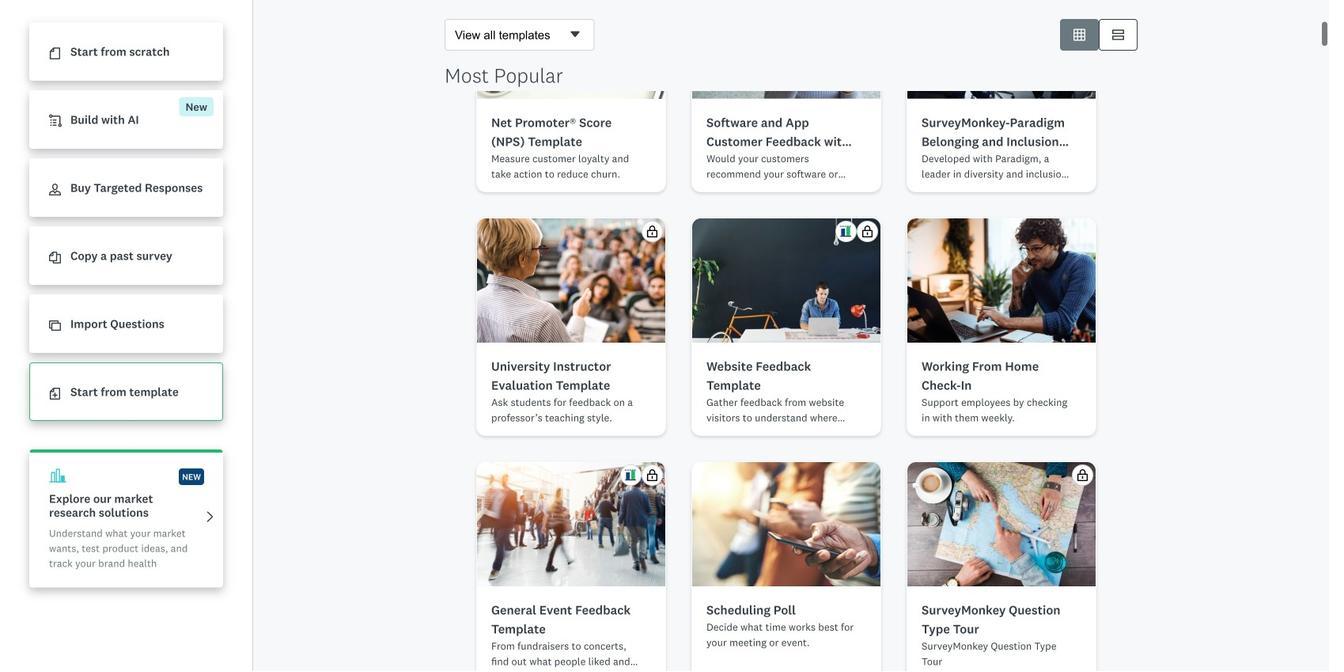 Task type: locate. For each thing, give the bounding box(es) containing it.
lock image for general event feedback template image
[[647, 469, 659, 481]]

lock image for surveymonkey question type tour image
[[1077, 469, 1089, 481]]

general event feedback template image
[[477, 462, 666, 587]]

lock image
[[647, 226, 659, 237], [1077, 469, 1089, 481]]

1 horizontal spatial lock image
[[1077, 469, 1089, 481]]

surveymonkey question type tour image
[[908, 462, 1096, 587]]

scheduling poll image
[[693, 462, 881, 587]]

0 horizontal spatial lock image
[[647, 469, 659, 481]]

website feedback template image
[[693, 218, 881, 343]]

documentplus image
[[49, 388, 61, 400]]

working from home check-in image
[[908, 218, 1096, 343]]

user image
[[49, 184, 61, 196]]

chevronright image
[[204, 511, 216, 523]]

lock image for website feedback template image
[[862, 226, 874, 237]]

1 vertical spatial lock image
[[647, 469, 659, 481]]

1 horizontal spatial lock image
[[862, 226, 874, 237]]

0 vertical spatial lock image
[[647, 226, 659, 237]]

0 horizontal spatial lock image
[[647, 226, 659, 237]]

0 vertical spatial lock image
[[862, 226, 874, 237]]

textboxmultiple image
[[1113, 29, 1125, 41]]

1 vertical spatial lock image
[[1077, 469, 1089, 481]]

lock image
[[862, 226, 874, 237], [647, 469, 659, 481]]

lock image for university instructor evaluation template 'image'
[[647, 226, 659, 237]]

surveymonkey-paradigm belonging and inclusion template image
[[908, 0, 1096, 99]]

university instructor evaluation template image
[[477, 218, 666, 343]]

grid image
[[1074, 29, 1086, 41]]

net promoter® score (nps) template image
[[477, 0, 666, 99]]



Task type: vqa. For each thing, say whether or not it's contained in the screenshot.
group
no



Task type: describe. For each thing, give the bounding box(es) containing it.
clone image
[[49, 320, 61, 332]]

software and app customer feedback with nps® image
[[693, 0, 881, 99]]

document image
[[49, 48, 61, 60]]

documentclone image
[[49, 252, 61, 264]]



